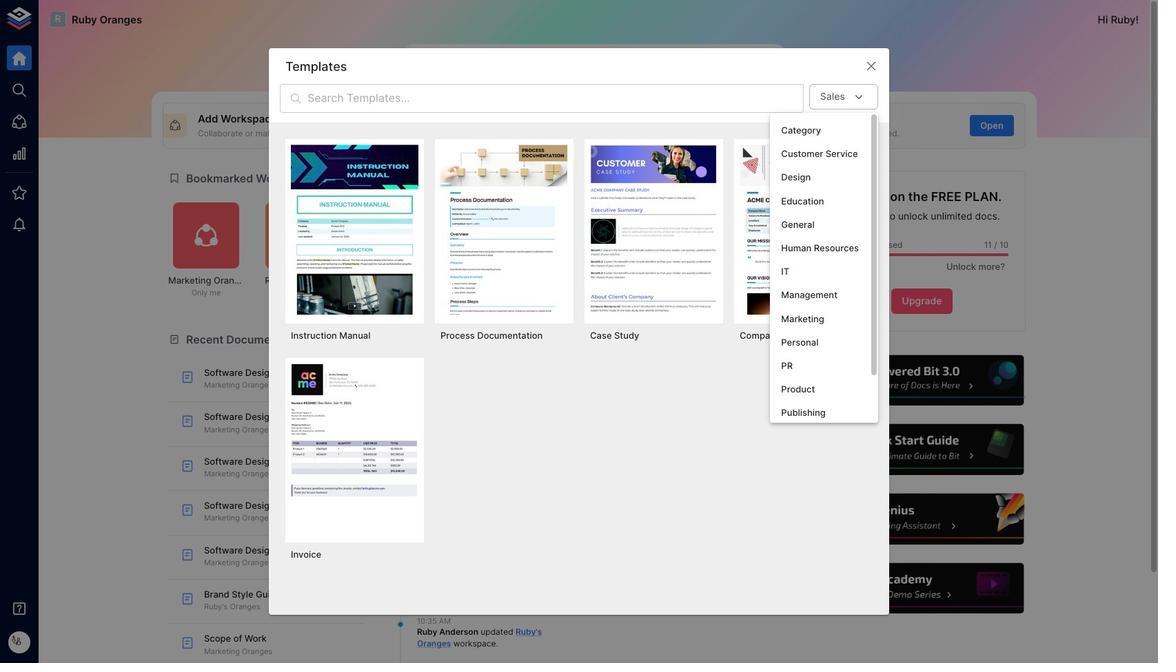 Task type: locate. For each thing, give the bounding box(es) containing it.
4 help image from the top
[[818, 562, 1026, 617]]

help image
[[818, 353, 1026, 408], [818, 423, 1026, 478], [818, 492, 1026, 547], [818, 562, 1026, 617]]

instruction manual image
[[291, 145, 418, 315]]

Search Templates... text field
[[307, 84, 804, 113]]

1 help image from the top
[[818, 353, 1026, 408]]

dialog
[[269, 48, 889, 615]]



Task type: vqa. For each thing, say whether or not it's contained in the screenshot.
2nd Help image from the bottom
yes



Task type: describe. For each thing, give the bounding box(es) containing it.
case study image
[[590, 145, 718, 315]]

3 help image from the top
[[818, 492, 1026, 547]]

process documentation image
[[441, 145, 568, 315]]

company fact sheet image
[[740, 145, 867, 315]]

2 help image from the top
[[818, 423, 1026, 478]]

invoice image
[[291, 364, 418, 534]]



